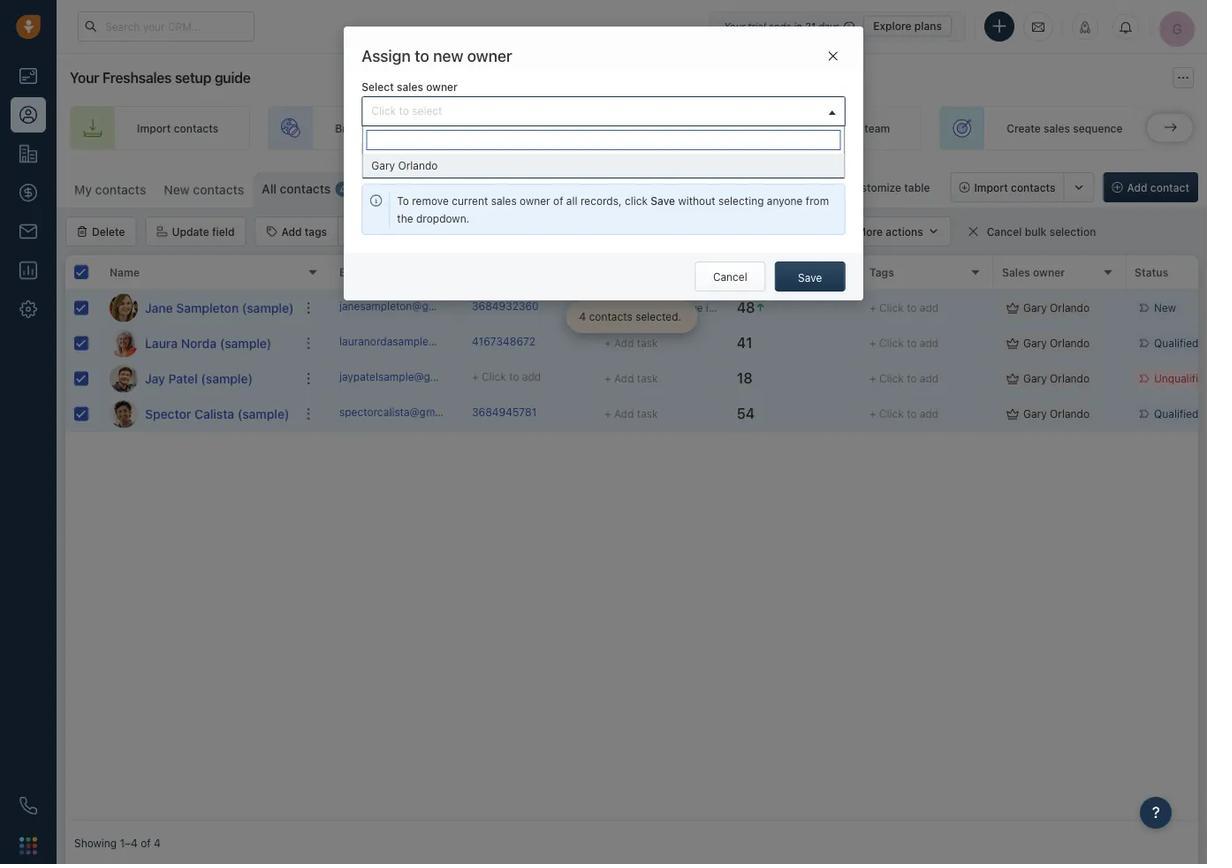 Task type: describe. For each thing, give the bounding box(es) containing it.
contacts inside button
[[1011, 181, 1056, 194]]

(tasks,
[[539, 143, 572, 155]]

jaypatelsample@gmail.com + click to add
[[339, 371, 541, 383]]

12 more...
[[411, 184, 462, 196]]

1 + click to add from the top
[[870, 302, 939, 314]]

add tags group
[[255, 217, 370, 247]]

add to sequence
[[692, 225, 778, 238]]

bulk for bulk email
[[498, 225, 520, 238]]

ends
[[769, 20, 791, 32]]

tags
[[305, 225, 327, 238]]

plans
[[915, 20, 942, 32]]

click inside 'dropdown button'
[[371, 105, 396, 117]]

task for 18
[[637, 373, 658, 385]]

jay patel (sample)
[[145, 371, 253, 386]]

laura
[[145, 336, 178, 350]]

task for 41
[[637, 337, 658, 350]]

0 vertical spatial in
[[794, 20, 802, 32]]

qualified for 54
[[1154, 408, 1199, 420]]

showing
[[74, 837, 117, 849]]

create
[[1007, 122, 1041, 134]]

task inside button
[[429, 225, 451, 238]]

owner right sales
[[1033, 266, 1065, 278]]

import contacts for import contacts button
[[974, 181, 1056, 194]]

showing 1–4 of 4
[[74, 837, 161, 849]]

new contacts
[[164, 183, 244, 197]]

jane sampleton (sample) link
[[145, 299, 294, 317]]

sales right create
[[1044, 122, 1070, 134]]

update field
[[172, 225, 235, 238]]

name
[[110, 266, 140, 278]]

press space to deselect this row. row containing 41
[[331, 326, 1207, 361]]

owner right new
[[467, 46, 512, 65]]

spectorcalista@gmail.com 3684945781
[[339, 406, 537, 418]]

sms
[[622, 225, 645, 238]]

import contacts for "import contacts" link
[[137, 122, 218, 134]]

sales right ⌘
[[491, 195, 517, 207]]

spector calista (sample)
[[145, 407, 289, 421]]

reassign open sales activities (tasks, meetings, etc.) to this sales owner
[[387, 143, 747, 155]]

+ click to add for 18
[[870, 372, 939, 385]]

laura norda (sample)
[[145, 336, 272, 350]]

sampleton
[[176, 301, 239, 315]]

gary for 54
[[1023, 408, 1047, 420]]

2 your from the left
[[839, 122, 862, 134]]

sales
[[1002, 266, 1030, 278]]

angle down image
[[800, 224, 810, 241]]

update
[[172, 225, 209, 238]]

gary for 18
[[1023, 372, 1047, 385]]

more...
[[426, 184, 462, 196]]

bulk email
[[498, 225, 550, 238]]

click for lauranordasample@gmail.com
[[879, 337, 904, 349]]

owner up selecting
[[716, 143, 747, 155]]

sales right open
[[462, 143, 488, 155]]

customize
[[847, 181, 902, 194]]

phone element
[[11, 788, 46, 824]]

invite your team
[[564, 122, 646, 134]]

jaypatelsample@gmail.com
[[339, 371, 475, 383]]

all
[[566, 195, 578, 207]]

contacts up the field
[[193, 183, 244, 197]]

click
[[625, 195, 648, 207]]

website
[[377, 122, 417, 134]]

new for new contacts
[[164, 183, 190, 197]]

to remove current sales owner of all records, click save
[[397, 195, 675, 207]]

invite your team link
[[497, 106, 678, 150]]

new
[[433, 46, 463, 65]]

qualified for 41
[[1154, 337, 1199, 349]]

3684945781
[[472, 406, 537, 418]]

to
[[397, 195, 409, 207]]

s image
[[110, 400, 138, 428]]

2 leads from the left
[[795, 122, 823, 134]]

score
[[737, 266, 767, 278]]

+ add task for 54
[[605, 408, 658, 420]]

jaypatelsample@gmail.com link
[[339, 369, 475, 388]]

selected.
[[636, 311, 682, 323]]

sales up 'click to select'
[[397, 81, 423, 93]]

3684932360
[[472, 300, 539, 312]]

cancel for cancel
[[713, 271, 747, 283]]

click to select button
[[362, 96, 846, 127]]

unqualified
[[1154, 372, 1207, 385]]

1 leads from the left
[[420, 122, 447, 134]]

contacts right my
[[95, 183, 146, 197]]

spector
[[145, 407, 191, 421]]

current
[[452, 195, 488, 207]]

setup
[[175, 69, 211, 86]]

(sample) for jane sampleton (sample)
[[242, 301, 294, 315]]

bulk sms button
[[570, 217, 657, 247]]

calista
[[194, 407, 234, 421]]

0 horizontal spatial of
[[141, 837, 151, 849]]

email image
[[1032, 19, 1045, 34]]

tags
[[870, 266, 894, 278]]

gary orlando for 54
[[1023, 408, 1090, 420]]

import for import contacts button
[[974, 181, 1008, 194]]

0 vertical spatial save
[[651, 195, 675, 207]]

selection
[[1050, 226, 1096, 238]]

import for "import contacts" link
[[137, 122, 171, 134]]

phone image
[[19, 797, 37, 815]]

lauranordasample@gmail.com
[[339, 335, 490, 348]]

gary orlando for 18
[[1023, 372, 1090, 385]]

(sample) for spector calista (sample)
[[238, 407, 289, 421]]

0 horizontal spatial 4
[[154, 837, 161, 849]]

press space to deselect this row. row containing 18
[[331, 361, 1207, 397]]

orlando for 18
[[1050, 372, 1090, 385]]

j image
[[110, 294, 138, 322]]

activities
[[491, 143, 536, 155]]

+ add task for 18
[[605, 373, 658, 385]]

jay
[[145, 371, 165, 386]]

without selecting anyone from the dropdown.
[[397, 195, 829, 225]]

more
[[857, 225, 883, 238]]

jane sampleton (sample)
[[145, 301, 294, 315]]

row group containing jane sampleton (sample)
[[65, 291, 331, 432]]

gary orlando list box
[[363, 154, 845, 178]]

from
[[806, 195, 829, 207]]

(sample) for jay patel (sample)
[[201, 371, 253, 386]]

delete
[[92, 225, 125, 238]]

more actions
[[857, 225, 923, 238]]

contacts right all at the top of page
[[280, 182, 331, 196]]

sequence for create sales sequence
[[1073, 122, 1123, 134]]

add for 54
[[920, 408, 939, 420]]

bring in website leads link
[[268, 106, 479, 150]]

status
[[1135, 266, 1169, 278]]

janesampleton@gmail.com link
[[339, 299, 473, 317]]

click for jaypatelsample@gmail.com
[[879, 372, 904, 385]]

bring
[[335, 122, 362, 134]]

create sales sequence
[[1007, 122, 1123, 134]]

contacts down setup
[[174, 122, 218, 134]]

orlando for 54
[[1050, 408, 1090, 420]]

gary for 41
[[1023, 337, 1047, 349]]

click to select
[[371, 105, 442, 117]]

emails
[[339, 266, 373, 278]]

sales owner
[[1002, 266, 1065, 278]]

import contacts link
[[70, 106, 250, 150]]

add for 18
[[920, 372, 939, 385]]

add task
[[406, 225, 451, 238]]

press space to deselect this row. row containing spector calista (sample)
[[65, 397, 331, 432]]

3684945781 link
[[472, 405, 537, 423]]

gary orlando option
[[363, 154, 845, 178]]

add tags
[[281, 225, 327, 238]]

4 contacts selected.
[[579, 311, 682, 323]]

select
[[362, 81, 394, 93]]

spector calista (sample) link
[[145, 405, 289, 423]]

explore plans
[[873, 20, 942, 32]]



Task type: vqa. For each thing, say whether or not it's contained in the screenshot.
rightmost deals
no



Task type: locate. For each thing, give the bounding box(es) containing it.
1 vertical spatial of
[[141, 837, 151, 849]]

assign to new owner dialog
[[344, 27, 863, 301]]

add
[[1127, 181, 1148, 194], [281, 225, 302, 238], [406, 225, 426, 238], [692, 225, 713, 238], [614, 337, 634, 350], [614, 373, 634, 385], [614, 408, 634, 420]]

contacts up bulk
[[1011, 181, 1056, 194]]

gary orlando inside gary orlando 'option'
[[371, 160, 438, 172]]

jay patel (sample) link
[[145, 370, 253, 388]]

1 horizontal spatial leads
[[795, 122, 823, 134]]

1 horizontal spatial 4
[[340, 183, 347, 195]]

owner up select
[[426, 81, 458, 93]]

owner up email
[[520, 195, 550, 207]]

add contact
[[1127, 181, 1190, 194]]

contacts
[[174, 122, 218, 134], [1011, 181, 1056, 194], [280, 182, 331, 196], [95, 183, 146, 197], [193, 183, 244, 197], [589, 311, 633, 323]]

new for new
[[1154, 302, 1176, 314]]

press space to deselect this row. row up '18'
[[331, 326, 1207, 361]]

1 horizontal spatial of
[[553, 195, 563, 207]]

1 vertical spatial save
[[798, 271, 822, 284]]

bulk inside button
[[597, 225, 619, 238]]

0 vertical spatial new
[[164, 183, 190, 197]]

email
[[523, 225, 550, 238]]

to inside button
[[715, 225, 726, 238]]

⌘ o
[[481, 184, 501, 196]]

1 horizontal spatial your
[[724, 20, 745, 32]]

team inside route leads to your team link
[[865, 122, 890, 134]]

selecting
[[718, 195, 764, 207]]

1 your from the left
[[595, 122, 618, 134]]

None search field
[[366, 130, 841, 150]]

container_wx8msf4aqz5i3rn1 image
[[967, 225, 980, 238], [605, 302, 617, 314], [1007, 302, 1019, 314], [1007, 373, 1019, 385]]

qualified up unqualified
[[1154, 337, 1199, 349]]

open
[[434, 143, 459, 155]]

route leads to your team link
[[696, 106, 922, 150]]

lauranordasample@gmail.com link
[[339, 334, 490, 353]]

leads right route
[[795, 122, 823, 134]]

sequence
[[1073, 122, 1123, 134], [729, 225, 778, 238]]

press space to deselect this row. row down jay patel (sample) link
[[65, 397, 331, 432]]

import up cancel bulk selection
[[974, 181, 1008, 194]]

bulk inside "button"
[[498, 225, 520, 238]]

select sales owner
[[362, 81, 458, 93]]

cancel up 48 in the top right of the page
[[713, 271, 747, 283]]

0 horizontal spatial team
[[620, 122, 646, 134]]

(sample) inside jay patel (sample) link
[[201, 371, 253, 386]]

bulk
[[1025, 226, 1047, 238]]

2 vertical spatial container_wx8msf4aqz5i3rn1 image
[[1007, 408, 1019, 420]]

team inside invite your team link
[[620, 122, 646, 134]]

press space to deselect this row. row up the 54
[[331, 361, 1207, 397]]

1 vertical spatial your
[[70, 69, 99, 86]]

the
[[397, 212, 413, 225]]

leads down select
[[420, 122, 447, 134]]

save inside save button
[[798, 271, 822, 284]]

0 horizontal spatial cancel
[[713, 271, 747, 283]]

18
[[737, 370, 753, 387]]

in right bring
[[365, 122, 374, 134]]

0 vertical spatial container_wx8msf4aqz5i3rn1 image
[[831, 181, 843, 194]]

add for 41
[[920, 337, 939, 349]]

press space to deselect this row. row up jay patel (sample) at the top of the page
[[65, 326, 331, 361]]

container_wx8msf4aqz5i3rn1 image
[[831, 181, 843, 194], [1007, 337, 1019, 350], [1007, 408, 1019, 420]]

0 vertical spatial import contacts
[[137, 122, 218, 134]]

import contacts group
[[950, 172, 1095, 202]]

click for janesampleton@gmail.com
[[879, 302, 904, 314]]

import
[[137, 122, 171, 134], [974, 181, 1008, 194]]

more actions button
[[830, 217, 952, 247]]

(sample) up 'spector calista (sample)' on the top
[[201, 371, 253, 386]]

cancel for cancel bulk selection
[[987, 226, 1022, 238]]

press space to deselect this row. row containing 54
[[331, 397, 1207, 432]]

import inside button
[[974, 181, 1008, 194]]

cancel left bulk
[[987, 226, 1022, 238]]

4
[[340, 183, 347, 195], [579, 311, 586, 323], [154, 837, 161, 849]]

2 vertical spatial + add task
[[605, 408, 658, 420]]

0 vertical spatial qualified
[[1154, 337, 1199, 349]]

all contacts 4
[[262, 182, 347, 196]]

orlando for 41
[[1050, 337, 1090, 349]]

+ add task for 41
[[605, 337, 658, 350]]

your for your trial ends in 21 days
[[724, 20, 745, 32]]

add to sequence group
[[666, 217, 822, 247]]

1 horizontal spatial sequence
[[1073, 122, 1123, 134]]

click for spectorcalista@gmail.com
[[879, 408, 904, 420]]

(sample) for laura norda (sample)
[[220, 336, 272, 350]]

janesampleton@gmail.com 3684932360
[[339, 300, 539, 312]]

(sample) inside laura norda (sample) link
[[220, 336, 272, 350]]

o
[[493, 184, 501, 196]]

4 right 1–4
[[154, 837, 161, 849]]

press space to deselect this row. row containing 48
[[331, 291, 1207, 326]]

press space to deselect this row. row down score
[[331, 291, 1207, 326]]

meetings,
[[575, 143, 625, 155]]

of
[[553, 195, 563, 207], [141, 837, 151, 849]]

route leads to your team
[[763, 122, 890, 134]]

3 + click to add from the top
[[870, 372, 939, 385]]

3 + add task from the top
[[605, 408, 658, 420]]

import contacts inside button
[[974, 181, 1056, 194]]

1 horizontal spatial new
[[1154, 302, 1176, 314]]

1 horizontal spatial import
[[974, 181, 1008, 194]]

press space to deselect this row. row containing jay patel (sample)
[[65, 361, 331, 397]]

1 horizontal spatial cancel
[[987, 226, 1022, 238]]

2 row group from the left
[[331, 291, 1207, 432]]

0 vertical spatial sequence
[[1073, 122, 1123, 134]]

grid
[[65, 255, 1207, 822]]

0 vertical spatial 4
[[340, 183, 347, 195]]

0 vertical spatial import
[[137, 122, 171, 134]]

1 vertical spatial sequence
[[729, 225, 778, 238]]

add task button
[[379, 217, 462, 247]]

1 horizontal spatial team
[[865, 122, 890, 134]]

(sample) right sampleton
[[242, 301, 294, 315]]

0 horizontal spatial sequence
[[729, 225, 778, 238]]

name row
[[65, 255, 331, 291]]

0 horizontal spatial new
[[164, 183, 190, 197]]

0 horizontal spatial your
[[595, 122, 618, 134]]

0 vertical spatial + add task
[[605, 337, 658, 350]]

press space to deselect this row. row containing jane sampleton (sample)
[[65, 291, 331, 326]]

laura norda (sample) link
[[145, 335, 272, 352]]

my
[[74, 183, 92, 197]]

Search your CRM... text field
[[78, 11, 255, 42]]

gary inside gary orlando 'option'
[[371, 160, 395, 172]]

qualified down unqualified
[[1154, 408, 1199, 420]]

1 bulk from the left
[[498, 225, 520, 238]]

create sales sequence link
[[940, 106, 1155, 150]]

task for 54
[[637, 408, 658, 420]]

sequence right create
[[1073, 122, 1123, 134]]

days
[[818, 20, 840, 32]]

records,
[[581, 195, 622, 207]]

press space to deselect this row. row down '18'
[[331, 397, 1207, 432]]

contact
[[1151, 181, 1190, 194]]

0 horizontal spatial your
[[70, 69, 99, 86]]

your for your freshsales setup guide
[[70, 69, 99, 86]]

0 horizontal spatial leads
[[420, 122, 447, 134]]

gary orlando
[[371, 160, 438, 172], [1023, 302, 1090, 314], [1023, 337, 1090, 349], [1023, 372, 1090, 385], [1023, 408, 1090, 420]]

save button
[[775, 262, 846, 292]]

import down your freshsales setup guide
[[137, 122, 171, 134]]

0 horizontal spatial import contacts
[[137, 122, 218, 134]]

12 more... button
[[387, 178, 472, 202]]

bulk down without selecting anyone from the dropdown.
[[597, 225, 619, 238]]

import contacts button
[[950, 172, 1065, 202]]

sales right this
[[688, 143, 714, 155]]

1 vertical spatial in
[[365, 122, 374, 134]]

norda
[[181, 336, 217, 350]]

0 vertical spatial of
[[553, 195, 563, 207]]

+
[[870, 302, 876, 314], [870, 337, 876, 349], [605, 337, 611, 350], [472, 371, 479, 383], [870, 372, 876, 385], [605, 373, 611, 385], [870, 408, 876, 420], [605, 408, 611, 420]]

1 horizontal spatial in
[[794, 20, 802, 32]]

to inside 'dropdown button'
[[399, 105, 409, 117]]

0 horizontal spatial save
[[651, 195, 675, 207]]

your trial ends in 21 days
[[724, 20, 840, 32]]

bulk left email
[[498, 225, 520, 238]]

1 vertical spatial qualified
[[1154, 408, 1199, 420]]

qualified
[[1154, 337, 1199, 349], [1154, 408, 1199, 420]]

1 vertical spatial import
[[974, 181, 1008, 194]]

gary orlando for 41
[[1023, 337, 1090, 349]]

1 vertical spatial cancel
[[713, 271, 747, 283]]

1 horizontal spatial save
[[798, 271, 822, 284]]

sales
[[397, 81, 423, 93], [1044, 122, 1070, 134], [462, 143, 488, 155], [688, 143, 714, 155], [491, 195, 517, 207]]

angle down image
[[348, 224, 359, 241]]

(sample) inside spector calista (sample) link
[[238, 407, 289, 421]]

0 horizontal spatial in
[[365, 122, 374, 134]]

contacts left the selected.
[[589, 311, 633, 323]]

explore
[[873, 20, 912, 32]]

2 vertical spatial 4
[[154, 837, 161, 849]]

4 + click to add from the top
[[870, 408, 939, 420]]

import contacts up bulk
[[974, 181, 1056, 194]]

guide
[[215, 69, 251, 86]]

sequence for add to sequence
[[729, 225, 778, 238]]

leads
[[420, 122, 447, 134], [795, 122, 823, 134]]

table
[[904, 181, 930, 194]]

add to sequence button
[[667, 217, 789, 246]]

customize table button
[[819, 172, 942, 202]]

0 vertical spatial cancel
[[987, 226, 1022, 238]]

bulk for bulk sms
[[597, 225, 619, 238]]

of inside assign to new owner dialog
[[553, 195, 563, 207]]

without
[[678, 195, 716, 207]]

2 bulk from the left
[[597, 225, 619, 238]]

(sample) down jane sampleton (sample) link
[[220, 336, 272, 350]]

container_wx8msf4aqz5i3rn1 image for 54
[[1007, 408, 1019, 420]]

0 vertical spatial your
[[724, 20, 745, 32]]

team up the etc.)
[[620, 122, 646, 134]]

press space to deselect this row. row up norda
[[65, 291, 331, 326]]

0 horizontal spatial bulk
[[498, 225, 520, 238]]

in left the 21 at the top
[[794, 20, 802, 32]]

new down the status
[[1154, 302, 1176, 314]]

1 row group from the left
[[65, 291, 331, 432]]

your up meetings,
[[595, 122, 618, 134]]

new inside press space to deselect this row. row
[[1154, 302, 1176, 314]]

row group containing 48
[[331, 291, 1207, 432]]

save down angle down image
[[798, 271, 822, 284]]

team up customize on the top of the page
[[865, 122, 890, 134]]

your left trial
[[724, 20, 745, 32]]

new up update
[[164, 183, 190, 197]]

of left all
[[553, 195, 563, 207]]

2 horizontal spatial 4
[[579, 311, 586, 323]]

owner
[[467, 46, 512, 65], [426, 81, 458, 93], [716, 143, 747, 155], [520, 195, 550, 207], [1033, 266, 1065, 278]]

orlando inside 'option'
[[398, 160, 438, 172]]

1 vertical spatial 4
[[579, 311, 586, 323]]

4 right all contacts link
[[340, 183, 347, 195]]

(sample) right calista
[[238, 407, 289, 421]]

4167348672
[[472, 335, 536, 348]]

2 + click to add from the top
[[870, 337, 939, 349]]

1 vertical spatial + add task
[[605, 373, 658, 385]]

delete button
[[65, 217, 137, 247]]

12
[[411, 184, 423, 196]]

jane
[[145, 301, 173, 315]]

2 + add task from the top
[[605, 373, 658, 385]]

update field button
[[145, 217, 246, 247]]

1 qualified from the top
[[1154, 337, 1199, 349]]

l image
[[110, 329, 138, 358]]

4 left the selected.
[[579, 311, 586, 323]]

add tags button
[[256, 217, 338, 246]]

cancel inside the cancel button
[[713, 271, 747, 283]]

sequence inside button
[[729, 225, 778, 238]]

press space to deselect this row. row down norda
[[65, 361, 331, 397]]

of right 1–4
[[141, 837, 151, 849]]

explore plans link
[[864, 15, 952, 37]]

click
[[371, 105, 396, 117], [879, 302, 904, 314], [879, 337, 904, 349], [482, 371, 506, 383], [879, 372, 904, 385], [879, 408, 904, 420]]

add contact button
[[1103, 172, 1198, 202]]

1 vertical spatial import contacts
[[974, 181, 1056, 194]]

1 vertical spatial new
[[1154, 302, 1176, 314]]

3684932360 link
[[472, 299, 539, 317]]

2 qualified from the top
[[1154, 408, 1199, 420]]

1 team from the left
[[620, 122, 646, 134]]

press space to deselect this row. row containing laura norda (sample)
[[65, 326, 331, 361]]

freshsales
[[102, 69, 172, 86]]

janesampleton@gmail.com
[[339, 300, 473, 312]]

container_wx8msf4aqz5i3rn1 image for 41
[[1007, 337, 1019, 350]]

grid containing 48
[[65, 255, 1207, 822]]

sequence down selecting
[[729, 225, 778, 238]]

(sample) inside jane sampleton (sample) link
[[242, 301, 294, 315]]

your
[[595, 122, 618, 134], [839, 122, 862, 134]]

1 vertical spatial container_wx8msf4aqz5i3rn1 image
[[1007, 337, 1019, 350]]

press space to deselect this row. row
[[65, 291, 331, 326], [331, 291, 1207, 326], [65, 326, 331, 361], [331, 326, 1207, 361], [65, 361, 331, 397], [331, 361, 1207, 397], [65, 397, 331, 432], [331, 397, 1207, 432]]

0 horizontal spatial import
[[137, 122, 171, 134]]

1 horizontal spatial your
[[839, 122, 862, 134]]

row group
[[65, 291, 331, 432], [331, 291, 1207, 432]]

etc.)
[[628, 143, 651, 155]]

import contacts down setup
[[137, 122, 218, 134]]

new contacts button
[[155, 172, 253, 208], [164, 183, 244, 197]]

gary
[[371, 160, 395, 172], [1023, 302, 1047, 314], [1023, 337, 1047, 349], [1023, 372, 1047, 385], [1023, 408, 1047, 420]]

in
[[794, 20, 802, 32], [365, 122, 374, 134]]

21
[[805, 20, 816, 32]]

+ click to add for 54
[[870, 408, 939, 420]]

freshworks switcher image
[[19, 837, 37, 855]]

1 + add task from the top
[[605, 337, 658, 350]]

1 horizontal spatial bulk
[[597, 225, 619, 238]]

reassign
[[387, 143, 431, 155]]

your left freshsales
[[70, 69, 99, 86]]

41
[[737, 335, 753, 351]]

bulk sms
[[597, 225, 645, 238]]

save right click
[[651, 195, 675, 207]]

+ click to add for 41
[[870, 337, 939, 349]]

bring in website leads
[[335, 122, 447, 134]]

orlando
[[398, 160, 438, 172], [1050, 302, 1090, 314], [1050, 337, 1090, 349], [1050, 372, 1090, 385], [1050, 408, 1090, 420]]

container_wx8msf4aqz5i3rn1 image inside customize table button
[[831, 181, 843, 194]]

4 inside all contacts 4
[[340, 183, 347, 195]]

2 team from the left
[[865, 122, 890, 134]]

j image
[[110, 365, 138, 393]]

my contacts
[[74, 183, 146, 197]]

1 horizontal spatial import contacts
[[974, 181, 1056, 194]]

cancel bulk selection
[[987, 226, 1096, 238]]

invite
[[564, 122, 592, 134]]

spectorcalista@gmail.com link
[[339, 405, 471, 423]]

your up customize on the top of the page
[[839, 122, 862, 134]]



